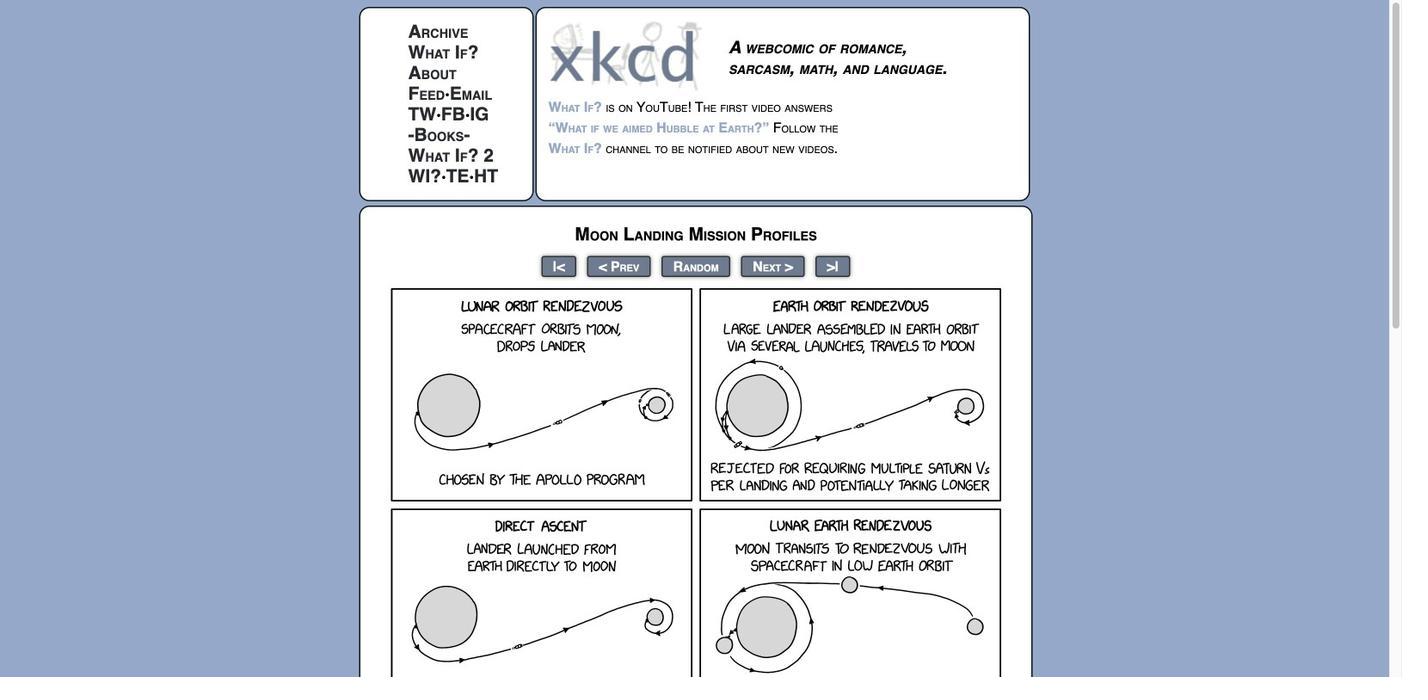 Task type: vqa. For each thing, say whether or not it's contained in the screenshot.
Earth temperature timeline image
no



Task type: locate. For each thing, give the bounding box(es) containing it.
xkcd.com logo image
[[549, 20, 708, 91]]

moon landing mission profiles image
[[391, 288, 1001, 677]]



